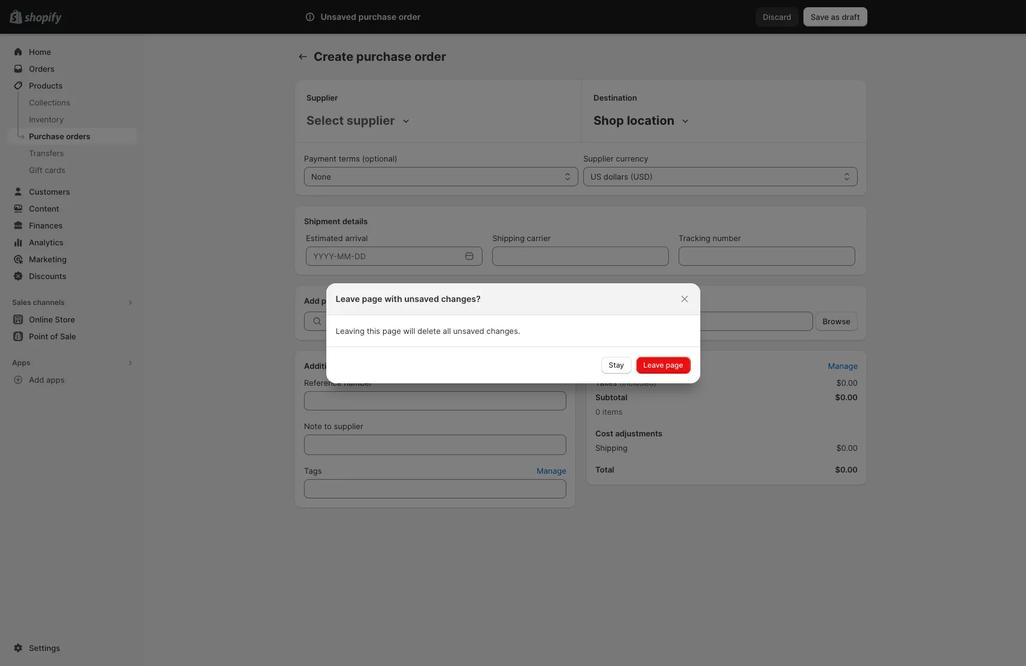Task type: vqa. For each thing, say whether or not it's contained in the screenshot.
'Shipment details'
yes



Task type: locate. For each thing, give the bounding box(es) containing it.
0 horizontal spatial leave
[[336, 294, 360, 304]]

leave
[[336, 294, 360, 304], [643, 360, 664, 370]]

0 vertical spatial leave
[[336, 294, 360, 304]]

page inside button
[[666, 360, 683, 370]]

page for leave page
[[666, 360, 683, 370]]

0 vertical spatial order
[[399, 11, 421, 22]]

collections link
[[7, 94, 138, 111]]

unsaved right all
[[453, 326, 484, 336]]

total
[[595, 465, 614, 475]]

2 vertical spatial page
[[666, 360, 683, 370]]

supplier down create
[[306, 93, 338, 103]]

to
[[324, 422, 332, 431]]

0 vertical spatial purchase
[[358, 11, 397, 22]]

purchase
[[358, 11, 397, 22], [356, 49, 412, 64]]

number right the tracking at the right top
[[713, 233, 741, 243]]

add
[[304, 296, 320, 306], [29, 375, 44, 385]]

1 vertical spatial number
[[344, 378, 372, 388]]

page
[[362, 294, 382, 304], [383, 326, 401, 336], [666, 360, 683, 370]]

discard link
[[756, 7, 799, 27]]

all
[[443, 326, 451, 336]]

apps
[[46, 375, 65, 385]]

leave page button
[[636, 357, 690, 374]]

1 vertical spatial unsaved
[[453, 326, 484, 336]]

0 vertical spatial page
[[362, 294, 382, 304]]

page left will
[[383, 326, 401, 336]]

details
[[342, 217, 368, 226], [345, 361, 370, 371]]

supplier
[[334, 422, 363, 431]]

settings link
[[7, 640, 138, 657]]

2 cost from the top
[[595, 429, 613, 439]]

order
[[399, 11, 421, 22], [414, 49, 446, 64]]

leave up (included)
[[643, 360, 664, 370]]

0 horizontal spatial number
[[344, 378, 372, 388]]

0 vertical spatial unsaved
[[404, 294, 439, 304]]

changes.
[[487, 326, 520, 336]]

items
[[603, 407, 623, 417]]

cost down 0 items
[[595, 429, 613, 439]]

0 vertical spatial supplier
[[306, 93, 338, 103]]

number
[[713, 233, 741, 243], [344, 378, 372, 388]]

1 vertical spatial details
[[345, 361, 370, 371]]

supplier for supplier currency
[[583, 154, 614, 163]]

discounts
[[29, 271, 66, 281]]

details for additional details
[[345, 361, 370, 371]]

supplier for supplier
[[306, 93, 338, 103]]

shipping for shipping
[[595, 443, 628, 453]]

(included)
[[619, 378, 657, 388]]

order for unsaved purchase order
[[399, 11, 421, 22]]

0 vertical spatial shipping
[[492, 233, 525, 243]]

as
[[831, 12, 840, 22]]

products link
[[7, 77, 138, 94]]

save as draft button
[[804, 7, 867, 27]]

0 vertical spatial add
[[304, 296, 320, 306]]

1 vertical spatial supplier
[[583, 154, 614, 163]]

number for tracking number
[[713, 233, 741, 243]]

inventory
[[29, 115, 64, 124]]

estimated
[[306, 233, 343, 243]]

details up the reference number on the bottom of page
[[345, 361, 370, 371]]

reference
[[304, 378, 342, 388]]

with
[[385, 294, 402, 304]]

inventory link
[[7, 111, 138, 128]]

(usd)
[[631, 172, 653, 182]]

1 vertical spatial cost
[[595, 429, 613, 439]]

us
[[591, 172, 601, 182]]

1 horizontal spatial page
[[383, 326, 401, 336]]

1 horizontal spatial leave
[[643, 360, 664, 370]]

shipping left the carrier
[[492, 233, 525, 243]]

shipment details
[[304, 217, 368, 226]]

page left with
[[362, 294, 382, 304]]

1 vertical spatial order
[[414, 49, 446, 64]]

add left products
[[304, 296, 320, 306]]

1 horizontal spatial shipping
[[595, 443, 628, 453]]

supplier
[[306, 93, 338, 103], [583, 154, 614, 163]]

cards
[[45, 165, 65, 175]]

cost up taxes
[[595, 361, 613, 371]]

0 horizontal spatial add
[[29, 375, 44, 385]]

supplier up us
[[583, 154, 614, 163]]

leave for leave page with unsaved changes?
[[336, 294, 360, 304]]

leave inside button
[[643, 360, 664, 370]]

add for add products
[[304, 296, 320, 306]]

1 horizontal spatial supplier
[[583, 154, 614, 163]]

browse button
[[816, 312, 858, 331]]

terms
[[339, 154, 360, 163]]

number down additional details at bottom
[[344, 378, 372, 388]]

gift
[[29, 165, 43, 175]]

purchase right unsaved
[[358, 11, 397, 22]]

1 vertical spatial leave
[[643, 360, 664, 370]]

2 horizontal spatial page
[[666, 360, 683, 370]]

leaving
[[336, 326, 365, 336]]

purchase down unsaved purchase order
[[356, 49, 412, 64]]

0 vertical spatial details
[[342, 217, 368, 226]]

stay button
[[602, 357, 631, 374]]

dollars
[[604, 172, 628, 182]]

note
[[304, 422, 322, 431]]

unsaved right with
[[404, 294, 439, 304]]

add inside button
[[29, 375, 44, 385]]

will
[[403, 326, 415, 336]]

shipping
[[492, 233, 525, 243], [595, 443, 628, 453]]

details up arrival
[[342, 217, 368, 226]]

0 horizontal spatial supplier
[[306, 93, 338, 103]]

none
[[311, 172, 331, 182]]

unsaved purchase order
[[321, 11, 421, 22]]

order for create purchase order
[[414, 49, 446, 64]]

leave up 'leaving'
[[336, 294, 360, 304]]

0 vertical spatial cost
[[595, 361, 613, 371]]

1 cost from the top
[[595, 361, 613, 371]]

reference number
[[304, 378, 372, 388]]

1 horizontal spatial number
[[713, 233, 741, 243]]

tags
[[304, 466, 322, 476]]

browse
[[823, 317, 851, 326]]

create purchase order
[[314, 49, 446, 64]]

0 horizontal spatial unsaved
[[404, 294, 439, 304]]

purchase for unsaved
[[358, 11, 397, 22]]

1 vertical spatial add
[[29, 375, 44, 385]]

leave page with unsaved changes?
[[336, 294, 481, 304]]

discounts link
[[7, 268, 138, 285]]

1 horizontal spatial add
[[304, 296, 320, 306]]

leave page
[[643, 360, 683, 370]]

payment terms (optional)
[[304, 154, 397, 163]]

1 vertical spatial shipping
[[595, 443, 628, 453]]

page for leave page with unsaved changes?
[[362, 294, 382, 304]]

0 horizontal spatial shipping
[[492, 233, 525, 243]]

$0.00 for total
[[835, 465, 858, 475]]

add left apps
[[29, 375, 44, 385]]

taxes (included)
[[595, 378, 657, 388]]

0 horizontal spatial page
[[362, 294, 382, 304]]

number for reference number
[[344, 378, 372, 388]]

page right "summary"
[[666, 360, 683, 370]]

1 vertical spatial purchase
[[356, 49, 412, 64]]

add apps
[[29, 375, 65, 385]]

0 vertical spatial number
[[713, 233, 741, 243]]

shipping down cost adjustments
[[595, 443, 628, 453]]

products
[[321, 296, 356, 306]]



Task type: describe. For each thing, give the bounding box(es) containing it.
products
[[29, 81, 63, 90]]

$0.00 for subtotal
[[835, 393, 858, 402]]

summary
[[615, 361, 651, 371]]

cost summary
[[595, 361, 651, 371]]

additional details
[[304, 361, 370, 371]]

tracking number
[[679, 233, 741, 243]]

0
[[595, 407, 600, 417]]

save as draft
[[811, 12, 860, 22]]

apps
[[12, 358, 30, 367]]

tracking
[[679, 233, 711, 243]]

draft
[[842, 12, 860, 22]]

search button
[[334, 7, 684, 27]]

manage button
[[821, 358, 865, 375]]

sales channels
[[12, 298, 65, 307]]

estimated arrival
[[306, 233, 368, 243]]

this
[[367, 326, 380, 336]]

orders
[[66, 132, 90, 141]]

delete
[[417, 326, 441, 336]]

us dollars (usd)
[[591, 172, 653, 182]]

1 vertical spatial page
[[383, 326, 401, 336]]

sales channels button
[[7, 294, 138, 311]]

purchase for create
[[356, 49, 412, 64]]

(optional)
[[362, 154, 397, 163]]

leave for leave page
[[643, 360, 664, 370]]

carrier
[[527, 233, 551, 243]]

$0.00 for shipping
[[836, 443, 858, 453]]

arrival
[[345, 233, 368, 243]]

transfers
[[29, 148, 64, 158]]

add for add apps
[[29, 375, 44, 385]]

manage
[[828, 361, 858, 371]]

shipment
[[304, 217, 340, 226]]

details for shipment details
[[342, 217, 368, 226]]

changes?
[[441, 294, 481, 304]]

collections
[[29, 98, 70, 107]]

home
[[29, 47, 51, 57]]

0 items
[[595, 407, 623, 417]]

currency
[[616, 154, 648, 163]]

shipping for shipping carrier
[[492, 233, 525, 243]]

sales
[[12, 298, 31, 307]]

settings
[[29, 644, 60, 653]]

payment
[[304, 154, 337, 163]]

home link
[[7, 43, 138, 60]]

discard
[[763, 12, 791, 22]]

gift cards link
[[7, 162, 138, 179]]

taxes
[[595, 378, 617, 388]]

1 horizontal spatial unsaved
[[453, 326, 484, 336]]

purchase orders link
[[7, 128, 138, 145]]

additional
[[304, 361, 343, 371]]

purchase
[[29, 132, 64, 141]]

cost adjustments
[[595, 429, 663, 439]]

add apps button
[[7, 372, 138, 389]]

cost for cost summary
[[595, 361, 613, 371]]

leave page with unsaved changes? dialog
[[0, 283, 1026, 383]]

transfers link
[[7, 145, 138, 162]]

adjustments
[[615, 429, 663, 439]]

add products
[[304, 296, 356, 306]]

note to supplier
[[304, 422, 363, 431]]

cost for cost adjustments
[[595, 429, 613, 439]]

leaving this page will delete all unsaved changes.
[[336, 326, 520, 336]]

create
[[314, 49, 353, 64]]

channels
[[33, 298, 65, 307]]

shopify image
[[24, 12, 62, 25]]

stay
[[609, 360, 624, 370]]

subtotal
[[595, 393, 628, 402]]

apps button
[[7, 355, 138, 372]]

gift cards
[[29, 165, 65, 175]]

destination
[[594, 93, 637, 103]]

shipping carrier
[[492, 233, 551, 243]]

supplier currency
[[583, 154, 648, 163]]

save
[[811, 12, 829, 22]]

search
[[354, 12, 379, 22]]

unsaved
[[321, 11, 356, 22]]



